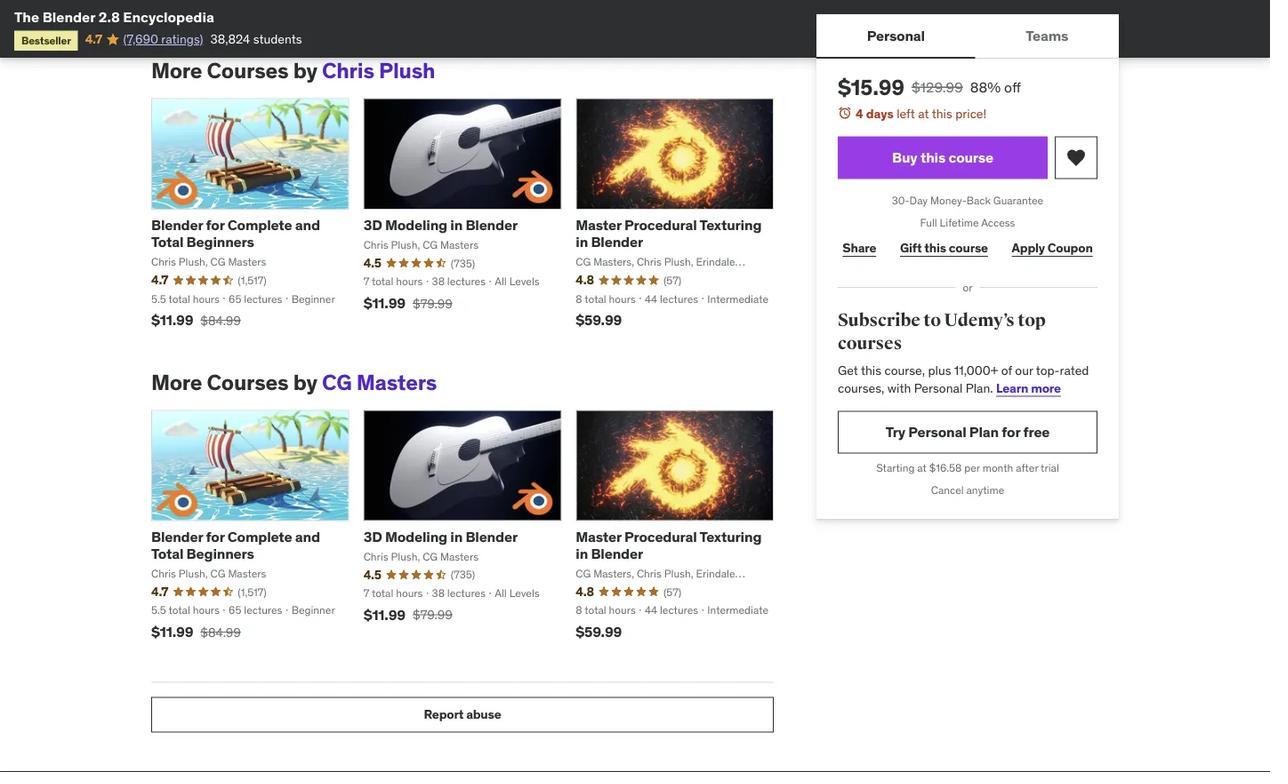 Task type: vqa. For each thing, say whether or not it's contained in the screenshot.
the bottommost 3D Modeling In Blender link
yes



Task type: locate. For each thing, give the bounding box(es) containing it.
this up courses,
[[861, 363, 881, 379]]

$11.99 $79.99 for more courses by chris plush
[[363, 295, 452, 313]]

total
[[151, 233, 183, 252], [151, 545, 183, 564]]

course
[[949, 149, 993, 167], [949, 240, 988, 256]]

1 3d modeling in blender chris plush, cg masters from the top
[[363, 216, 518, 252]]

hours for 3d modeling in blender link for more courses by chris plush
[[396, 275, 423, 289]]

8 total hours
[[576, 292, 636, 306], [576, 604, 636, 618]]

1 vertical spatial beginners
[[186, 545, 254, 564]]

(1,517)
[[238, 274, 267, 288], [238, 586, 267, 600]]

2 beginners from the top
[[186, 545, 254, 564]]

by left cg masters link
[[293, 370, 317, 397]]

0 vertical spatial 5.5
[[151, 292, 166, 306]]

1 intermediate from the top
[[707, 292, 768, 306]]

0 vertical spatial master procedural texturing in blender link
[[576, 216, 762, 252]]

44 lectures for chris plush
[[645, 292, 698, 306]]

1 vertical spatial 5.5
[[151, 604, 166, 618]]

0 vertical spatial $59.99
[[576, 312, 622, 330]]

2 courses from the top
[[207, 370, 289, 397]]

plus
[[928, 363, 951, 379]]

1 vertical spatial personal
[[914, 380, 963, 396]]

8
[[576, 292, 582, 306], [576, 604, 582, 618]]

beginner for chris
[[291, 292, 335, 306]]

1 vertical spatial (57)
[[663, 586, 682, 600]]

buy this course button
[[838, 137, 1048, 179]]

1 vertical spatial all levels
[[495, 587, 540, 601]]

master procedural texturing in blender cg masters, chris plush, erindale woodford for more courses by cg masters
[[576, 528, 762, 596]]

hours for cg masters the 'master procedural texturing in blender' link
[[609, 604, 636, 618]]

personal down plus
[[914, 380, 963, 396]]

0 vertical spatial course
[[949, 149, 993, 167]]

2 $11.99 $84.99 from the top
[[151, 624, 241, 642]]

2 modeling from the top
[[385, 528, 447, 547]]

38
[[432, 275, 445, 289], [432, 587, 445, 601]]

levels for plush
[[509, 275, 540, 289]]

1 erindale from the top
[[696, 255, 735, 269]]

woodford for chris plush
[[576, 270, 623, 284]]

1517 reviews element
[[238, 273, 267, 288], [238, 585, 267, 600]]

personal inside get this course, plus 11,000+ of our top-rated courses, with personal plan.
[[914, 380, 963, 396]]

1 vertical spatial 57 reviews element
[[663, 585, 682, 600]]

1 vertical spatial at
[[917, 462, 927, 475]]

1 by from the top
[[293, 58, 317, 85]]

gift
[[900, 240, 922, 256]]

udemy's
[[944, 310, 1014, 332]]

65 lectures for cg
[[229, 604, 282, 618]]

top
[[1018, 310, 1046, 332]]

2 38 lectures from the top
[[432, 587, 486, 601]]

4 days left at this price!
[[856, 105, 987, 121]]

1 $84.99 from the top
[[200, 313, 241, 329]]

2 vertical spatial for
[[206, 528, 225, 547]]

1 vertical spatial courses
[[207, 370, 289, 397]]

days
[[866, 105, 894, 121]]

all for plush
[[495, 275, 507, 289]]

2 3d modeling in blender chris plush, cg masters from the top
[[363, 528, 518, 564]]

1 vertical spatial more
[[151, 370, 202, 397]]

1 vertical spatial 65
[[229, 604, 241, 618]]

masters, for chris plush
[[593, 255, 634, 269]]

procedural
[[624, 216, 697, 235], [624, 528, 697, 547]]

(7,690
[[123, 31, 158, 47]]

4.7 for more courses by chris plush
[[151, 273, 168, 289]]

0 vertical spatial at
[[918, 105, 929, 121]]

44 for plush
[[645, 292, 657, 306]]

chris
[[322, 58, 374, 85], [363, 238, 388, 252], [151, 255, 176, 269], [637, 255, 662, 269], [363, 550, 388, 564], [151, 567, 176, 581], [637, 567, 662, 581]]

1 all from the top
[[495, 275, 507, 289]]

$11.99 $84.99 for more courses by chris plush
[[151, 312, 241, 330]]

or
[[963, 281, 973, 295]]

all levels
[[495, 275, 540, 289], [495, 587, 540, 601]]

beginners for more courses by cg masters
[[186, 545, 254, 564]]

intermediate for masters
[[707, 604, 768, 618]]

1 vertical spatial total
[[151, 545, 183, 564]]

2 vertical spatial personal
[[908, 423, 966, 441]]

1 all levels from the top
[[495, 275, 540, 289]]

2 3d modeling in blender link from the top
[[363, 528, 518, 547]]

1 3d modeling in blender link from the top
[[363, 216, 518, 235]]

this right gift
[[924, 240, 946, 256]]

more for more courses by chris plush
[[151, 58, 202, 85]]

735 reviews element
[[451, 256, 475, 271], [451, 568, 475, 583]]

0 vertical spatial 38 lectures
[[432, 275, 486, 289]]

1 master procedural texturing in blender cg masters, chris plush, erindale woodford from the top
[[576, 216, 762, 284]]

report abuse button
[[151, 698, 774, 734]]

complete
[[227, 216, 292, 235], [227, 528, 292, 547]]

0 vertical spatial for
[[206, 216, 225, 235]]

0 vertical spatial total
[[151, 233, 183, 252]]

1 65 lectures from the top
[[229, 292, 282, 306]]

1 and from the top
[[295, 216, 320, 235]]

1 $79.99 from the top
[[413, 296, 452, 312]]

1 vertical spatial by
[[293, 370, 317, 397]]

57 reviews element for more courses by chris plush
[[663, 273, 682, 288]]

1 course from the top
[[949, 149, 993, 167]]

students
[[253, 31, 302, 47]]

master
[[576, 216, 621, 235], [576, 528, 621, 547]]

2 7 total hours from the top
[[363, 587, 423, 601]]

course down lifetime
[[949, 240, 988, 256]]

1 $11.99 $84.99 from the top
[[151, 312, 241, 330]]

4.7
[[85, 31, 102, 47], [151, 273, 168, 289], [151, 585, 168, 601]]

masters, for cg masters
[[593, 567, 634, 581]]

1517 reviews element for cg
[[238, 585, 267, 600]]

this right the buy
[[920, 149, 946, 167]]

0 vertical spatial blender for complete and total beginners link
[[151, 216, 320, 252]]

free
[[1023, 423, 1050, 441]]

blender for complete and total beginners link
[[151, 216, 320, 252], [151, 528, 320, 564]]

encyclopedia
[[123, 8, 214, 26]]

1 1517 reviews element from the top
[[238, 273, 267, 288]]

courses for cg
[[207, 370, 289, 397]]

4.8 for cg masters
[[576, 585, 594, 601]]

2 5.5 from the top
[[151, 604, 166, 618]]

0 vertical spatial master procedural texturing in blender cg masters, chris plush, erindale woodford
[[576, 216, 762, 284]]

2 65 lectures from the top
[[229, 604, 282, 618]]

lectures for 1517 reviews element for chris
[[244, 292, 282, 306]]

1 vertical spatial beginner
[[291, 604, 335, 618]]

0 vertical spatial 5.5 total hours
[[151, 292, 220, 306]]

1 vertical spatial 65 lectures
[[229, 604, 282, 618]]

woodford
[[576, 270, 623, 284], [576, 582, 623, 596]]

course inside button
[[949, 149, 993, 167]]

2 all levels from the top
[[495, 587, 540, 601]]

2 by from the top
[[293, 370, 317, 397]]

personal inside try personal plan for free 'link'
[[908, 423, 966, 441]]

2 and from the top
[[295, 528, 320, 547]]

57 reviews element for more courses by cg masters
[[663, 585, 682, 600]]

this for buy
[[920, 149, 946, 167]]

2 $11.99 $79.99 from the top
[[363, 607, 452, 625]]

at left '$16.58'
[[917, 462, 927, 475]]

1 vertical spatial 4.7
[[151, 273, 168, 289]]

2 (1,517) from the top
[[238, 586, 267, 600]]

2 8 from the top
[[576, 604, 582, 618]]

1 procedural from the top
[[624, 216, 697, 235]]

88%
[[970, 78, 1001, 96]]

master procedural texturing in blender link
[[576, 216, 762, 252], [576, 528, 762, 564]]

1 vertical spatial course
[[949, 240, 988, 256]]

2 levels from the top
[[509, 587, 540, 601]]

0 vertical spatial complete
[[227, 216, 292, 235]]

1 vertical spatial and
[[295, 528, 320, 547]]

procedural for more courses by chris plush
[[624, 216, 697, 235]]

0 vertical spatial 1517 reviews element
[[238, 273, 267, 288]]

$11.99 for more courses by cg masters's blender for complete and total beginners link
[[151, 624, 193, 642]]

gift this course link
[[895, 231, 993, 266]]

38,824 students
[[210, 31, 302, 47]]

1 (57) from the top
[[663, 274, 682, 288]]

2 44 lectures from the top
[[645, 604, 698, 618]]

1 vertical spatial 7
[[363, 587, 369, 601]]

2 (57) from the top
[[663, 586, 682, 600]]

tab list
[[816, 14, 1119, 59]]

ratings)
[[161, 31, 203, 47]]

personal button
[[816, 14, 975, 57]]

1 vertical spatial 3d
[[363, 528, 382, 547]]

0 vertical spatial more
[[151, 58, 202, 85]]

1 vertical spatial $84.99
[[200, 625, 241, 641]]

38 lectures for cg masters
[[432, 587, 486, 601]]

1 65 from the top
[[229, 292, 241, 306]]

1 blender for complete and total beginners link from the top
[[151, 216, 320, 252]]

2 3d from the top
[[363, 528, 382, 547]]

1 vertical spatial 44 lectures
[[645, 604, 698, 618]]

more
[[151, 58, 202, 85], [151, 370, 202, 397]]

1 vertical spatial 4.5
[[363, 567, 381, 584]]

0 vertical spatial personal
[[867, 26, 925, 44]]

1 5.5 from the top
[[151, 292, 166, 306]]

1 beginner from the top
[[291, 292, 335, 306]]

1 vertical spatial $11.99 $84.99
[[151, 624, 241, 642]]

buy this course
[[892, 149, 993, 167]]

total for more courses by cg masters
[[151, 545, 183, 564]]

texturing for plush
[[699, 216, 762, 235]]

3d modeling in blender link for more courses by chris plush
[[363, 216, 518, 235]]

by for chris
[[293, 58, 317, 85]]

1 vertical spatial levels
[[509, 587, 540, 601]]

2 65 from the top
[[229, 604, 241, 618]]

1 vertical spatial 7 total hours
[[363, 587, 423, 601]]

0 vertical spatial intermediate
[[707, 292, 768, 306]]

1 levels from the top
[[509, 275, 540, 289]]

0 vertical spatial (735)
[[451, 257, 475, 271]]

0 vertical spatial $11.99 $79.99
[[363, 295, 452, 313]]

by down 'students'
[[293, 58, 317, 85]]

price!
[[955, 105, 987, 121]]

3d for plush
[[363, 216, 382, 235]]

1 vertical spatial (1,517)
[[238, 586, 267, 600]]

1 38 from the top
[[432, 275, 445, 289]]

$79.99 for masters
[[413, 608, 452, 624]]

blender for complete and total beginners chris plush, cg masters
[[151, 216, 320, 269], [151, 528, 320, 581]]

plan.
[[966, 380, 993, 396]]

38 lectures
[[432, 275, 486, 289], [432, 587, 486, 601]]

abuse
[[466, 707, 501, 723]]

2 57 reviews element from the top
[[663, 585, 682, 600]]

courses
[[207, 58, 289, 85], [207, 370, 289, 397]]

0 vertical spatial texturing
[[699, 216, 762, 235]]

2 $84.99 from the top
[[200, 625, 241, 641]]

total for more courses by chris plush
[[151, 233, 183, 252]]

$11.99 for blender for complete and total beginners link corresponding to more courses by chris plush
[[151, 312, 193, 330]]

$15.99
[[838, 74, 904, 100]]

for inside 'link'
[[1002, 423, 1020, 441]]

1 woodford from the top
[[576, 270, 623, 284]]

personal up $15.99
[[867, 26, 925, 44]]

2 beginner from the top
[[291, 604, 335, 618]]

1 vertical spatial procedural
[[624, 528, 697, 547]]

texturing
[[699, 216, 762, 235], [699, 528, 762, 547]]

1 3d from the top
[[363, 216, 382, 235]]

teams button
[[975, 14, 1119, 57]]

1 vertical spatial for
[[1002, 423, 1020, 441]]

1 vertical spatial 4.8
[[576, 585, 594, 601]]

hours for 3d modeling in blender link related to more courses by cg masters
[[396, 587, 423, 601]]

1 vertical spatial master procedural texturing in blender link
[[576, 528, 762, 564]]

2 735 reviews element from the top
[[451, 568, 475, 583]]

2 blender for complete and total beginners link from the top
[[151, 528, 320, 564]]

1 vertical spatial (735)
[[451, 569, 475, 583]]

2 5.5 total hours from the top
[[151, 604, 220, 618]]

1 vertical spatial modeling
[[385, 528, 447, 547]]

1 vertical spatial master
[[576, 528, 621, 547]]

2 38 from the top
[[432, 587, 445, 601]]

2 44 from the top
[[645, 604, 657, 618]]

at inside starting at $16.58 per month after trial cancel anytime
[[917, 462, 927, 475]]

1 4.8 from the top
[[576, 273, 594, 289]]

erindale
[[696, 255, 735, 269], [696, 567, 735, 581]]

1 44 from the top
[[645, 292, 657, 306]]

2 master procedural texturing in blender cg masters, chris plush, erindale woodford from the top
[[576, 528, 762, 596]]

1 57 reviews element from the top
[[663, 273, 682, 288]]

plan
[[969, 423, 999, 441]]

1 735 reviews element from the top
[[451, 256, 475, 271]]

1517 reviews element for chris
[[238, 273, 267, 288]]

2 blender for complete and total beginners chris plush, cg masters from the top
[[151, 528, 320, 581]]

hours for blender for complete and total beginners link corresponding to more courses by chris plush
[[193, 292, 220, 306]]

2 $59.99 from the top
[[576, 624, 622, 642]]

7
[[363, 275, 369, 289], [363, 587, 369, 601]]

tab list containing personal
[[816, 14, 1119, 59]]

5.5 for more courses by chris plush
[[151, 292, 166, 306]]

735 reviews element for more courses by cg masters
[[451, 568, 475, 583]]

get
[[838, 363, 858, 379]]

3d modeling in blender link for more courses by cg masters
[[363, 528, 518, 547]]

44
[[645, 292, 657, 306], [645, 604, 657, 618]]

1 8 from the top
[[576, 292, 582, 306]]

this for get
[[861, 363, 881, 379]]

0 vertical spatial erindale
[[696, 255, 735, 269]]

2 8 total hours from the top
[[576, 604, 636, 618]]

total for blender for complete and total beginners link corresponding to more courses by chris plush
[[168, 292, 190, 306]]

plush,
[[391, 238, 420, 252], [179, 255, 208, 269], [664, 255, 693, 269], [391, 550, 420, 564], [179, 567, 208, 581], [664, 567, 693, 581]]

1 more from the top
[[151, 58, 202, 85]]

to
[[923, 310, 941, 332]]

2 texturing from the top
[[699, 528, 762, 547]]

0 vertical spatial levels
[[509, 275, 540, 289]]

0 vertical spatial 38
[[432, 275, 445, 289]]

4.5
[[363, 255, 381, 271], [363, 567, 381, 584]]

course up back
[[949, 149, 993, 167]]

0 vertical spatial 65
[[229, 292, 241, 306]]

0 vertical spatial and
[[295, 216, 320, 235]]

1 vertical spatial 3d modeling in blender chris plush, cg masters
[[363, 528, 518, 564]]

1 complete from the top
[[227, 216, 292, 235]]

2 $79.99 from the top
[[413, 608, 452, 624]]

1 master from the top
[[576, 216, 621, 235]]

1 44 lectures from the top
[[645, 292, 698, 306]]

masters,
[[593, 255, 634, 269], [593, 567, 634, 581]]

1 vertical spatial $79.99
[[413, 608, 452, 624]]

the
[[14, 8, 39, 26]]

$11.99 $79.99
[[363, 295, 452, 313], [363, 607, 452, 625]]

1 vertical spatial woodford
[[576, 582, 623, 596]]

1 courses from the top
[[207, 58, 289, 85]]

1 masters, from the top
[[593, 255, 634, 269]]

(1,517) for chris plush
[[238, 274, 267, 288]]

2 course from the top
[[949, 240, 988, 256]]

1 4.5 from the top
[[363, 255, 381, 271]]

cg
[[423, 238, 438, 252], [210, 255, 225, 269], [576, 255, 591, 269], [322, 370, 352, 397], [423, 550, 438, 564], [210, 567, 225, 581], [576, 567, 591, 581]]

0 vertical spatial 4.5
[[363, 255, 381, 271]]

2 master from the top
[[576, 528, 621, 547]]

hours for the 'master procedural texturing in blender' link related to chris plush
[[609, 292, 636, 306]]

2 vertical spatial 4.7
[[151, 585, 168, 601]]

1 vertical spatial masters,
[[593, 567, 634, 581]]

more for more courses by cg masters
[[151, 370, 202, 397]]

total for more courses by cg masters's blender for complete and total beginners link
[[168, 604, 190, 618]]

0 vertical spatial modeling
[[385, 216, 447, 235]]

personal inside personal button
[[867, 26, 925, 44]]

2 4.8 from the top
[[576, 585, 594, 601]]

personal up '$16.58'
[[908, 423, 966, 441]]

65 lectures for chris
[[229, 292, 282, 306]]

2 total from the top
[[151, 545, 183, 564]]

2 woodford from the top
[[576, 582, 623, 596]]

0 vertical spatial 44 lectures
[[645, 292, 698, 306]]

0 vertical spatial (57)
[[663, 274, 682, 288]]

1 beginners from the top
[[186, 233, 254, 252]]

total for 3d modeling in blender link related to more courses by cg masters
[[372, 587, 393, 601]]

all levels for masters
[[495, 587, 540, 601]]

2 master procedural texturing in blender link from the top
[[576, 528, 762, 564]]

0 vertical spatial 57 reviews element
[[663, 273, 682, 288]]

1 38 lectures from the top
[[432, 275, 486, 289]]

1 vertical spatial 5.5 total hours
[[151, 604, 220, 618]]

0 vertical spatial 4.8
[[576, 273, 594, 289]]

1 total from the top
[[151, 233, 183, 252]]

1 (735) from the top
[[451, 257, 475, 271]]

1 vertical spatial 44
[[645, 604, 657, 618]]

blender for complete and total beginners chris plush, cg masters for more courses by chris plush
[[151, 216, 320, 269]]

1 vertical spatial 38 lectures
[[432, 587, 486, 601]]

1 7 from the top
[[363, 275, 369, 289]]

0 vertical spatial 7
[[363, 275, 369, 289]]

2 intermediate from the top
[[707, 604, 768, 618]]

$59.99
[[576, 312, 622, 330], [576, 624, 622, 642]]

1 vertical spatial $11.99 $79.99
[[363, 607, 452, 625]]

beginner
[[291, 292, 335, 306], [291, 604, 335, 618]]

0 vertical spatial $79.99
[[413, 296, 452, 312]]

30-
[[892, 194, 909, 208]]

by for cg
[[293, 370, 317, 397]]

1 vertical spatial 735 reviews element
[[451, 568, 475, 583]]

0 vertical spatial all
[[495, 275, 507, 289]]

master procedural texturing in blender cg masters, chris plush, erindale woodford
[[576, 216, 762, 284], [576, 528, 762, 596]]

0 vertical spatial blender for complete and total beginners chris plush, cg masters
[[151, 216, 320, 269]]

$84.99 for more courses by chris plush
[[200, 313, 241, 329]]

0 vertical spatial by
[[293, 58, 317, 85]]

2 1517 reviews element from the top
[[238, 585, 267, 600]]

1 texturing from the top
[[699, 216, 762, 235]]

this inside get this course, plus 11,000+ of our top-rated courses, with personal plan.
[[861, 363, 881, 379]]

0 vertical spatial master
[[576, 216, 621, 235]]

5.5 total hours for more courses by cg masters
[[151, 604, 220, 618]]

alarm image
[[838, 106, 852, 120]]

total
[[372, 275, 393, 289], [168, 292, 190, 306], [585, 292, 606, 306], [372, 587, 393, 601], [168, 604, 190, 618], [585, 604, 606, 618]]

masters
[[440, 238, 478, 252], [228, 255, 266, 269], [356, 370, 437, 397], [440, 550, 478, 564], [228, 567, 266, 581]]

subscribe to udemy's top courses
[[838, 310, 1046, 355]]

modeling for more courses by chris plush
[[385, 216, 447, 235]]

2 masters, from the top
[[593, 567, 634, 581]]

in
[[450, 216, 463, 235], [576, 233, 588, 252], [450, 528, 463, 547], [576, 545, 588, 564]]

1 $11.99 $79.99 from the top
[[363, 295, 452, 313]]

2 all from the top
[[495, 587, 507, 601]]

all
[[198, 4, 211, 20]]

2 erindale from the top
[[696, 567, 735, 581]]

at right left
[[918, 105, 929, 121]]

lectures for 735 reviews element associated with more courses by cg masters
[[447, 587, 486, 601]]

1 7 total hours from the top
[[363, 275, 423, 289]]

2 7 from the top
[[363, 587, 369, 601]]

8 total hours for chris plush
[[576, 292, 636, 306]]

1 vertical spatial intermediate
[[707, 604, 768, 618]]

8 for more courses by chris plush
[[576, 292, 582, 306]]

anytime
[[966, 484, 1004, 497]]

2 (735) from the top
[[451, 569, 475, 583]]

1 vertical spatial texturing
[[699, 528, 762, 547]]

0 vertical spatial courses
[[207, 58, 289, 85]]

0 vertical spatial 3d
[[363, 216, 382, 235]]

1 vertical spatial master procedural texturing in blender cg masters, chris plush, erindale woodford
[[576, 528, 762, 596]]

1 vertical spatial 38
[[432, 587, 445, 601]]

courses
[[838, 333, 902, 355]]

5.5
[[151, 292, 166, 306], [151, 604, 166, 618]]

0 vertical spatial 8
[[576, 292, 582, 306]]

our
[[1015, 363, 1033, 379]]

0 vertical spatial woodford
[[576, 270, 623, 284]]

1 vertical spatial 1517 reviews element
[[238, 585, 267, 600]]

1 vertical spatial 3d modeling in blender link
[[363, 528, 518, 547]]

1 vertical spatial $59.99
[[576, 624, 622, 642]]

57 reviews element
[[663, 273, 682, 288], [663, 585, 682, 600]]

beginners
[[186, 233, 254, 252], [186, 545, 254, 564]]

1 vertical spatial 8 total hours
[[576, 604, 636, 618]]

1 $59.99 from the top
[[576, 312, 622, 330]]

1 vertical spatial 8
[[576, 604, 582, 618]]

try
[[886, 423, 905, 441]]

1 vertical spatial blender for complete and total beginners chris plush, cg masters
[[151, 528, 320, 581]]

master procedural texturing in blender link for chris plush
[[576, 216, 762, 252]]

at
[[918, 105, 929, 121], [917, 462, 927, 475]]

65 lectures
[[229, 292, 282, 306], [229, 604, 282, 618]]

2 procedural from the top
[[624, 528, 697, 547]]

this inside button
[[920, 149, 946, 167]]

0 vertical spatial 8 total hours
[[576, 292, 636, 306]]

1 master procedural texturing in blender link from the top
[[576, 216, 762, 252]]

2 more from the top
[[151, 370, 202, 397]]

44 lectures for cg masters
[[645, 604, 698, 618]]

for for more courses by cg masters
[[206, 528, 225, 547]]

0 vertical spatial $84.99
[[200, 313, 241, 329]]

0 vertical spatial procedural
[[624, 216, 697, 235]]

2 4.5 from the top
[[363, 567, 381, 584]]

2 complete from the top
[[227, 528, 292, 547]]

1 (1,517) from the top
[[238, 274, 267, 288]]

1 vertical spatial all
[[495, 587, 507, 601]]



Task type: describe. For each thing, give the bounding box(es) containing it.
4.5 for plush
[[363, 255, 381, 271]]

apply coupon button
[[1007, 231, 1097, 266]]

8 for more courses by cg masters
[[576, 604, 582, 618]]

wishlist image
[[1065, 147, 1087, 169]]

show all reviews
[[163, 4, 258, 20]]

access
[[981, 216, 1015, 230]]

trial
[[1041, 462, 1059, 475]]

learn more
[[996, 380, 1061, 396]]

7 for plush
[[363, 275, 369, 289]]

(57) for masters
[[663, 586, 682, 600]]

rated
[[1060, 363, 1089, 379]]

$129.99
[[912, 78, 963, 96]]

share button
[[838, 231, 881, 266]]

5.5 for more courses by cg masters
[[151, 604, 166, 618]]

subscribe
[[838, 310, 920, 332]]

all for masters
[[495, 587, 507, 601]]

beginner for cg
[[291, 604, 335, 618]]

apply coupon
[[1012, 240, 1093, 256]]

all levels for plush
[[495, 275, 540, 289]]

starting
[[876, 462, 915, 475]]

7 total hours for masters
[[363, 587, 423, 601]]

course for buy this course
[[949, 149, 993, 167]]

and for chris
[[295, 216, 320, 235]]

reviews
[[214, 4, 258, 20]]

chris plush link
[[322, 58, 435, 85]]

modeling for more courses by cg masters
[[385, 528, 447, 547]]

lectures for 735 reviews element related to more courses by chris plush
[[447, 275, 486, 289]]

erindale for chris plush
[[696, 255, 735, 269]]

38 lectures for chris plush
[[432, 275, 486, 289]]

$11.99 $84.99 for more courses by cg masters
[[151, 624, 241, 642]]

day
[[909, 194, 928, 208]]

11,000+
[[954, 363, 998, 379]]

4.8 for chris plush
[[576, 273, 594, 289]]

total for the 'master procedural texturing in blender' link related to chris plush
[[585, 292, 606, 306]]

$16.58
[[929, 462, 962, 475]]

4
[[856, 105, 863, 121]]

4.7 for more courses by cg masters
[[151, 585, 168, 601]]

lectures for 57 reviews element associated with more courses by chris plush
[[660, 292, 698, 306]]

more courses by chris plush
[[151, 58, 435, 85]]

3d modeling in blender chris plush, cg masters for chris plush
[[363, 216, 518, 252]]

8 total hours for cg masters
[[576, 604, 636, 618]]

2.8
[[98, 8, 120, 26]]

courses for chris
[[207, 58, 289, 85]]

guarantee
[[993, 194, 1043, 208]]

(7,690 ratings)
[[123, 31, 203, 47]]

bestseller
[[21, 33, 71, 47]]

texturing for masters
[[699, 528, 762, 547]]

apply
[[1012, 240, 1045, 256]]

38 for more courses by cg masters
[[432, 587, 445, 601]]

left
[[897, 105, 915, 121]]

plush
[[379, 58, 435, 85]]

more
[[1031, 380, 1061, 396]]

share
[[843, 240, 876, 256]]

try personal plan for free link
[[838, 411, 1097, 454]]

starting at $16.58 per month after trial cancel anytime
[[876, 462, 1059, 497]]

get this course, plus 11,000+ of our top-rated courses, with personal plan.
[[838, 363, 1089, 396]]

procedural for more courses by cg masters
[[624, 528, 697, 547]]

master for masters
[[576, 528, 621, 547]]

$11.99 for 3d modeling in blender link for more courses by chris plush
[[363, 295, 406, 313]]

$11.99 $79.99 for more courses by cg masters
[[363, 607, 452, 625]]

$84.99 for more courses by cg masters
[[200, 625, 241, 641]]

735 reviews element for more courses by chris plush
[[451, 256, 475, 271]]

back
[[967, 194, 991, 208]]

month
[[983, 462, 1013, 475]]

total for 3d modeling in blender link for more courses by chris plush
[[372, 275, 393, 289]]

44 for masters
[[645, 604, 657, 618]]

lectures for 1517 reviews element for cg
[[244, 604, 282, 618]]

7 for masters
[[363, 587, 369, 601]]

teams
[[1026, 26, 1068, 44]]

of
[[1001, 363, 1012, 379]]

beginners for more courses by chris plush
[[186, 233, 254, 252]]

with
[[887, 380, 911, 396]]

money-
[[930, 194, 967, 208]]

0 vertical spatial 4.7
[[85, 31, 102, 47]]

38 for more courses by chris plush
[[432, 275, 445, 289]]

gift this course
[[900, 240, 988, 256]]

learn more link
[[996, 380, 1061, 396]]

report
[[424, 707, 464, 723]]

courses,
[[838, 380, 884, 396]]

try personal plan for free
[[886, 423, 1050, 441]]

3d modeling in blender chris plush, cg masters for cg masters
[[363, 528, 518, 564]]

erindale for cg masters
[[696, 567, 735, 581]]

$79.99 for plush
[[413, 296, 452, 312]]

full
[[920, 216, 937, 230]]

for for more courses by chris plush
[[206, 216, 225, 235]]

complete for cg masters
[[227, 528, 292, 547]]

this down $129.99
[[932, 105, 952, 121]]

$59.99 for masters
[[576, 624, 622, 642]]

30-day money-back guarantee full lifetime access
[[892, 194, 1043, 230]]

7 total hours for plush
[[363, 275, 423, 289]]

cancel
[[931, 484, 964, 497]]

this for gift
[[924, 240, 946, 256]]

buy
[[892, 149, 917, 167]]

$15.99 $129.99 88% off
[[838, 74, 1021, 100]]

(735) for plush
[[451, 257, 475, 271]]

complete for chris plush
[[227, 216, 292, 235]]

coupon
[[1048, 240, 1093, 256]]

38,824
[[210, 31, 250, 47]]

show
[[163, 4, 195, 20]]

(735) for masters
[[451, 569, 475, 583]]

total for cg masters the 'master procedural texturing in blender' link
[[585, 604, 606, 618]]

the blender 2.8 encyclopedia
[[14, 8, 214, 26]]

3d for masters
[[363, 528, 382, 547]]

more courses by cg masters
[[151, 370, 437, 397]]

and for cg
[[295, 528, 320, 547]]

blender for complete and total beginners chris plush, cg masters for more courses by cg masters
[[151, 528, 320, 581]]

master procedural texturing in blender cg masters, chris plush, erindale woodford for more courses by chris plush
[[576, 216, 762, 284]]

hours for more courses by cg masters's blender for complete and total beginners link
[[193, 604, 220, 618]]

course,
[[884, 363, 925, 379]]

per
[[964, 462, 980, 475]]

levels for masters
[[509, 587, 540, 601]]

blender for complete and total beginners link for more courses by chris plush
[[151, 216, 320, 252]]

after
[[1016, 462, 1038, 475]]

$11.99 for 3d modeling in blender link related to more courses by cg masters
[[363, 607, 406, 625]]

master procedural texturing in blender link for cg masters
[[576, 528, 762, 564]]

course for gift this course
[[949, 240, 988, 256]]

master for plush
[[576, 216, 621, 235]]

woodford for cg masters
[[576, 582, 623, 596]]

lifetime
[[940, 216, 979, 230]]

5.5 total hours for more courses by chris plush
[[151, 292, 220, 306]]

cg masters link
[[322, 370, 437, 397]]

report abuse
[[424, 707, 501, 723]]

learn
[[996, 380, 1028, 396]]

show all reviews button
[[151, 0, 270, 30]]

off
[[1004, 78, 1021, 96]]

top-
[[1036, 363, 1060, 379]]

intermediate for plush
[[707, 292, 768, 306]]



